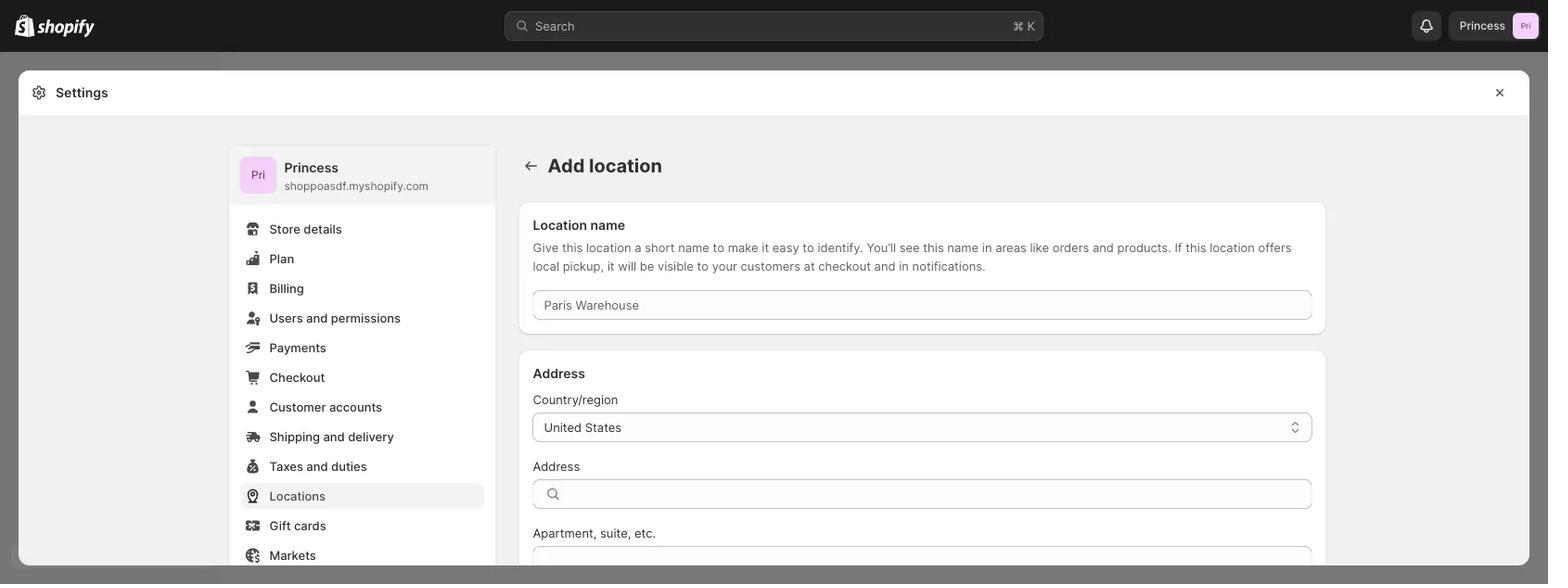 Task type: describe. For each thing, give the bounding box(es) containing it.
apartment,
[[533, 526, 597, 540]]

princess image
[[240, 157, 277, 194]]

orders
[[1053, 240, 1089, 255]]

1 this from the left
[[562, 240, 583, 255]]

plan
[[270, 251, 294, 266]]

and right orders
[[1093, 240, 1114, 255]]

cards
[[294, 519, 326, 533]]

shipping
[[270, 430, 320, 444]]

store details link
[[240, 216, 485, 242]]

country/region
[[533, 392, 618, 407]]

location
[[533, 218, 587, 233]]

customer accounts
[[270, 400, 382, 414]]

markets
[[270, 548, 316, 563]]

taxes and duties link
[[240, 454, 485, 480]]

notifications.
[[913, 259, 986, 273]]

will
[[618, 259, 636, 273]]

1 vertical spatial it
[[607, 259, 615, 273]]

locations link
[[240, 483, 485, 509]]

checkout link
[[240, 365, 485, 391]]

visible
[[658, 259, 694, 273]]

k
[[1027, 19, 1035, 33]]

permissions
[[331, 311, 401, 325]]

your
[[712, 259, 737, 273]]

and for delivery
[[323, 430, 345, 444]]

areas
[[996, 240, 1027, 255]]

offers
[[1259, 240, 1292, 255]]

you'll
[[867, 240, 896, 255]]

be
[[640, 259, 654, 273]]

shipping and delivery
[[270, 430, 394, 444]]

2 horizontal spatial to
[[803, 240, 814, 255]]

1 address from the top
[[533, 366, 585, 382]]

easy
[[773, 240, 799, 255]]

local
[[533, 259, 559, 273]]

locations
[[270, 489, 326, 503]]

markets link
[[240, 543, 485, 569]]

short
[[645, 240, 675, 255]]

⌘ k
[[1013, 19, 1035, 33]]

location name give this location a short name to make it easy to identify. you'll see this name in areas like orders and products. if this location offers local pickup, it will be visible to your customers at checkout and in notifications.
[[533, 218, 1292, 273]]

shopify image
[[37, 19, 95, 38]]

gift
[[270, 519, 291, 533]]

suite,
[[600, 526, 631, 540]]

billing link
[[240, 276, 485, 302]]

settings
[[56, 85, 108, 101]]

add location
[[548, 154, 662, 177]]

taxes
[[270, 459, 303, 474]]

customer accounts link
[[240, 394, 485, 420]]

users and permissions
[[270, 311, 401, 325]]

princess shoppoasdf.myshopify.com
[[284, 160, 429, 193]]

princess image
[[1513, 13, 1539, 39]]

3 this from the left
[[1186, 240, 1207, 255]]

a
[[635, 240, 642, 255]]

accounts
[[329, 400, 382, 414]]

give
[[533, 240, 559, 255]]



Task type: vqa. For each thing, say whether or not it's contained in the screenshot.
'Gift cards'
yes



Task type: locate. For each thing, give the bounding box(es) containing it.
princess up shoppoasdf.myshopify.com
[[284, 160, 339, 176]]

it
[[762, 240, 769, 255], [607, 259, 615, 273]]

to left 'your'
[[697, 259, 709, 273]]

checkout
[[270, 370, 325, 385]]

pickup,
[[563, 259, 604, 273]]

0 vertical spatial in
[[982, 240, 992, 255]]

0 vertical spatial princess
[[1460, 19, 1506, 32]]

0 vertical spatial it
[[762, 240, 769, 255]]

and for permissions
[[306, 311, 328, 325]]

in down see
[[899, 259, 909, 273]]

users and permissions link
[[240, 305, 485, 331]]

and
[[1093, 240, 1114, 255], [874, 259, 896, 273], [306, 311, 328, 325], [323, 430, 345, 444], [306, 459, 328, 474]]

princess for princess shoppoasdf.myshopify.com
[[284, 160, 339, 176]]

address
[[533, 366, 585, 382], [533, 459, 580, 474]]

0 horizontal spatial to
[[697, 259, 709, 273]]

0 vertical spatial address
[[533, 366, 585, 382]]

united states
[[544, 420, 622, 435]]

gift cards link
[[240, 513, 485, 539]]

apartment, suite, etc.
[[533, 526, 656, 540]]

customers
[[741, 259, 801, 273]]

1 horizontal spatial this
[[923, 240, 944, 255]]

and down customer accounts
[[323, 430, 345, 444]]

location right add
[[589, 154, 662, 177]]

2 address from the top
[[533, 459, 580, 474]]

pri button
[[240, 157, 277, 194]]

etc.
[[635, 526, 656, 540]]

store details
[[270, 222, 342, 236]]

plan link
[[240, 246, 485, 272]]

and down you'll
[[874, 259, 896, 273]]

see
[[900, 240, 920, 255]]

1 vertical spatial princess
[[284, 160, 339, 176]]

1 horizontal spatial it
[[762, 240, 769, 255]]

location left 'offers'
[[1210, 240, 1255, 255]]

Address text field
[[570, 480, 1312, 509]]

0 horizontal spatial it
[[607, 259, 615, 273]]

details
[[304, 222, 342, 236]]

dialog
[[1537, 71, 1548, 566]]

name
[[591, 218, 625, 233], [678, 240, 710, 255], [948, 240, 979, 255]]

1 horizontal spatial name
[[678, 240, 710, 255]]

united
[[544, 420, 582, 435]]

princess
[[1460, 19, 1506, 32], [284, 160, 339, 176]]

shipping and delivery link
[[240, 424, 485, 450]]

delivery
[[348, 430, 394, 444]]

address up the country/region
[[533, 366, 585, 382]]

0 horizontal spatial this
[[562, 240, 583, 255]]

Apartment, suite, etc. text field
[[533, 546, 1312, 576]]

payments link
[[240, 335, 485, 361]]

identify.
[[818, 240, 863, 255]]

and right taxes
[[306, 459, 328, 474]]

store
[[270, 222, 300, 236]]

this right if
[[1186, 240, 1207, 255]]

shoppoasdf.myshopify.com
[[284, 180, 429, 193]]

to up at
[[803, 240, 814, 255]]

search
[[535, 19, 575, 33]]

at
[[804, 259, 815, 273]]

add
[[548, 154, 585, 177]]

shop settings menu element
[[229, 146, 496, 584]]

location
[[589, 154, 662, 177], [586, 240, 631, 255], [1210, 240, 1255, 255]]

1 vertical spatial address
[[533, 459, 580, 474]]

products.
[[1118, 240, 1172, 255]]

make
[[728, 240, 759, 255]]

billing
[[270, 281, 304, 295]]

2 horizontal spatial name
[[948, 240, 979, 255]]

princess left princess icon
[[1460, 19, 1506, 32]]

settings dialog
[[19, 71, 1530, 584]]

princess for princess
[[1460, 19, 1506, 32]]

duties
[[331, 459, 367, 474]]

and for duties
[[306, 459, 328, 474]]

0 horizontal spatial in
[[899, 259, 909, 273]]

checkout
[[819, 259, 871, 273]]

to up 'your'
[[713, 240, 725, 255]]

like
[[1030, 240, 1049, 255]]

taxes and duties
[[270, 459, 367, 474]]

this
[[562, 240, 583, 255], [923, 240, 944, 255], [1186, 240, 1207, 255]]

this up pickup,
[[562, 240, 583, 255]]

it up customers
[[762, 240, 769, 255]]

it left will
[[607, 259, 615, 273]]

states
[[585, 420, 622, 435]]

2 this from the left
[[923, 240, 944, 255]]

1 horizontal spatial to
[[713, 240, 725, 255]]

users
[[270, 311, 303, 325]]

address down united
[[533, 459, 580, 474]]

2 horizontal spatial this
[[1186, 240, 1207, 255]]

in left areas
[[982, 240, 992, 255]]

⌘
[[1013, 19, 1024, 33]]

0 horizontal spatial princess
[[284, 160, 339, 176]]

payments
[[270, 340, 326, 355]]

this right see
[[923, 240, 944, 255]]

Paris Warehouse text field
[[533, 290, 1312, 320]]

to
[[713, 240, 725, 255], [803, 240, 814, 255], [697, 259, 709, 273]]

1 horizontal spatial in
[[982, 240, 992, 255]]

1 vertical spatial in
[[899, 259, 909, 273]]

princess inside princess shoppoasdf.myshopify.com
[[284, 160, 339, 176]]

customer
[[270, 400, 326, 414]]

name up visible
[[678, 240, 710, 255]]

location up will
[[586, 240, 631, 255]]

if
[[1175, 240, 1182, 255]]

1 horizontal spatial princess
[[1460, 19, 1506, 32]]

name up notifications.
[[948, 240, 979, 255]]

shopify image
[[15, 14, 35, 37]]

in
[[982, 240, 992, 255], [899, 259, 909, 273]]

and right users in the left bottom of the page
[[306, 311, 328, 325]]

gift cards
[[270, 519, 326, 533]]

0 horizontal spatial name
[[591, 218, 625, 233]]

name up will
[[591, 218, 625, 233]]



